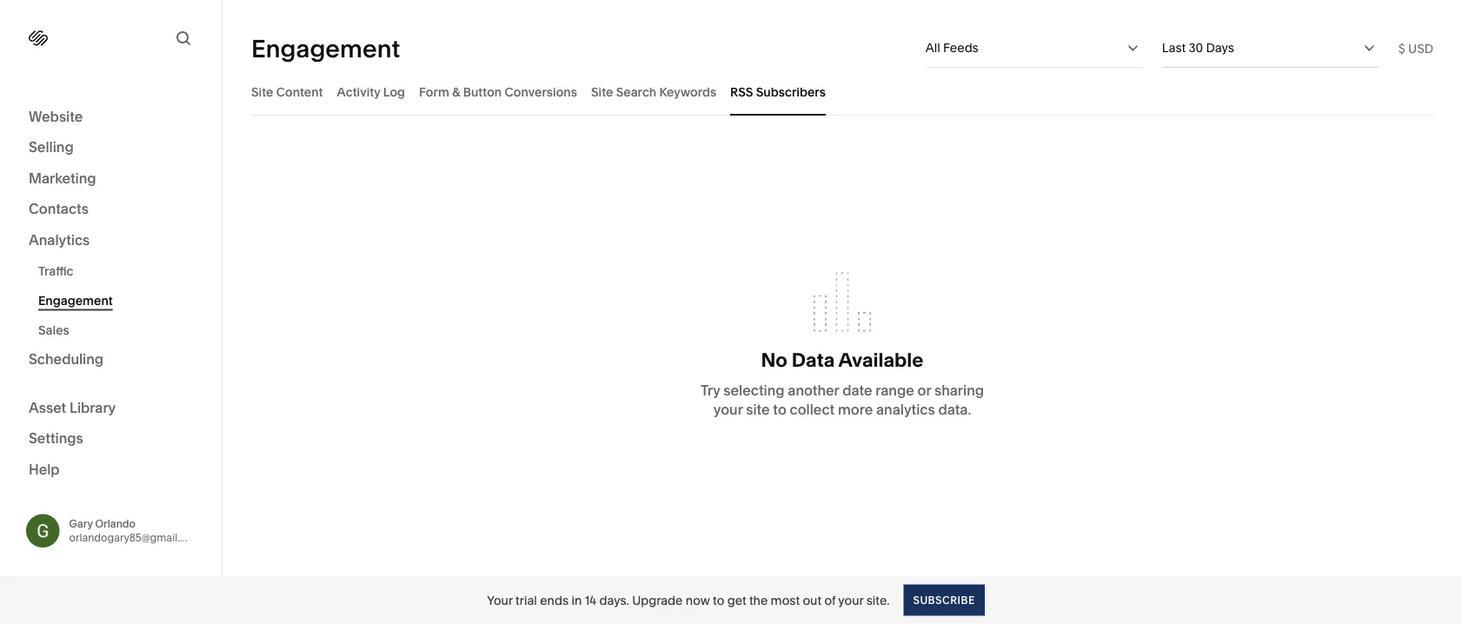 Task type: locate. For each thing, give the bounding box(es) containing it.
site inside site content button
[[251, 84, 273, 99]]

site content
[[251, 84, 323, 99]]

subscribe
[[913, 594, 975, 606]]

activity log button
[[337, 68, 405, 116]]

1 vertical spatial engagement
[[38, 293, 113, 308]]

sales
[[38, 323, 69, 337]]

last
[[1162, 40, 1186, 55]]

your trial ends in 14 days. upgrade now to get the most out of your site.
[[487, 593, 890, 608]]

ends
[[540, 593, 569, 608]]

1 horizontal spatial to
[[773, 401, 787, 418]]

trial
[[516, 593, 537, 608]]

most
[[771, 593, 800, 608]]

to right site
[[773, 401, 787, 418]]

1 horizontal spatial site
[[591, 84, 613, 99]]

range
[[876, 382, 914, 399]]

now
[[686, 593, 710, 608]]

analytics
[[876, 401, 935, 418]]

of
[[824, 593, 836, 608]]

selecting
[[723, 382, 785, 399]]

engagement up content
[[251, 33, 400, 63]]

your
[[713, 401, 743, 418], [838, 593, 864, 608]]

site
[[251, 84, 273, 99], [591, 84, 613, 99]]

asset
[[29, 399, 66, 416]]

site left content
[[251, 84, 273, 99]]

orlando
[[95, 517, 136, 530]]

asset library
[[29, 399, 116, 416]]

to left get
[[713, 593, 724, 608]]

upgrade
[[632, 593, 683, 608]]

your right of
[[838, 593, 864, 608]]

website link
[[29, 107, 193, 127]]

0 horizontal spatial your
[[713, 401, 743, 418]]

marketing
[[29, 170, 96, 186]]

site inside button
[[591, 84, 613, 99]]

1 vertical spatial your
[[838, 593, 864, 608]]

log
[[383, 84, 405, 99]]

no
[[761, 348, 788, 371]]

0 vertical spatial your
[[713, 401, 743, 418]]

out
[[803, 593, 821, 608]]

1 horizontal spatial engagement
[[251, 33, 400, 63]]

2 site from the left
[[591, 84, 613, 99]]

contacts link
[[29, 200, 193, 220]]

engagement
[[251, 33, 400, 63], [38, 293, 113, 308]]

date
[[842, 382, 872, 399]]

analytics
[[29, 231, 90, 248]]

last 30 days
[[1162, 40, 1234, 55]]

0 horizontal spatial site
[[251, 84, 273, 99]]

site search keywords button
[[591, 68, 716, 116]]

0 horizontal spatial to
[[713, 593, 724, 608]]

gary orlando orlandogary85@gmail.com
[[69, 517, 202, 544]]

try selecting another date range or sharing your site to collect more analytics data.
[[701, 382, 984, 418]]

your down try
[[713, 401, 743, 418]]

data.
[[938, 401, 971, 418]]

site left search
[[591, 84, 613, 99]]

to
[[773, 401, 787, 418], [713, 593, 724, 608]]

search
[[616, 84, 657, 99]]

engagement inside engagement link
[[38, 293, 113, 308]]

library
[[70, 399, 116, 416]]

try
[[701, 382, 720, 399]]

engagement down traffic
[[38, 293, 113, 308]]

1 site from the left
[[251, 84, 273, 99]]

0 horizontal spatial engagement
[[38, 293, 113, 308]]

your
[[487, 593, 513, 608]]

subscribers
[[756, 84, 826, 99]]

the
[[749, 593, 768, 608]]

or
[[918, 382, 931, 399]]

settings link
[[29, 429, 193, 449]]

0 vertical spatial engagement
[[251, 33, 400, 63]]

tab list
[[251, 68, 1433, 116]]

tab list containing site content
[[251, 68, 1433, 116]]

form & button conversions button
[[419, 68, 577, 116]]

form
[[419, 84, 449, 99]]

0 vertical spatial to
[[773, 401, 787, 418]]

traffic
[[38, 263, 74, 278]]

data
[[792, 348, 835, 371]]

more
[[838, 401, 873, 418]]

conversions
[[505, 84, 577, 99]]



Task type: vqa. For each thing, say whether or not it's contained in the screenshot.
TO to the right
yes



Task type: describe. For each thing, give the bounding box(es) containing it.
30
[[1189, 40, 1203, 55]]

settings
[[29, 430, 83, 447]]

your inside try selecting another date range or sharing your site to collect more analytics data.
[[713, 401, 743, 418]]

rss subscribers button
[[730, 68, 826, 116]]

gary
[[69, 517, 93, 530]]

usd
[[1408, 41, 1433, 56]]

all
[[926, 40, 940, 55]]

traffic link
[[38, 256, 203, 286]]

asset library link
[[29, 398, 193, 419]]

content
[[276, 84, 323, 99]]

collect
[[790, 401, 835, 418]]

rss subscribers
[[730, 84, 826, 99]]

days.
[[599, 593, 629, 608]]

subscribe button
[[904, 585, 985, 616]]

contacts
[[29, 200, 89, 217]]

last 30 days button
[[1162, 29, 1379, 67]]

all feeds
[[926, 40, 979, 55]]

activity
[[337, 84, 380, 99]]

scheduling link
[[29, 350, 193, 370]]

to inside try selecting another date range or sharing your site to collect more analytics data.
[[773, 401, 787, 418]]

site for site content
[[251, 84, 273, 99]]

sales link
[[38, 315, 203, 345]]

sharing
[[934, 382, 984, 399]]

14
[[585, 593, 596, 608]]

available
[[838, 348, 924, 371]]

rss
[[730, 84, 753, 99]]

selling link
[[29, 138, 193, 158]]

1 vertical spatial to
[[713, 593, 724, 608]]

site for site search keywords
[[591, 84, 613, 99]]

another
[[788, 382, 839, 399]]

All Feeds field
[[926, 29, 1143, 67]]

activity log
[[337, 84, 405, 99]]

get
[[727, 593, 746, 608]]

$
[[1398, 41, 1405, 56]]

site search keywords
[[591, 84, 716, 99]]

orlandogary85@gmail.com
[[69, 531, 202, 544]]

site
[[746, 401, 770, 418]]

engagement link
[[38, 286, 203, 315]]

no data available
[[761, 348, 924, 371]]

site content button
[[251, 68, 323, 116]]

analytics link
[[29, 230, 193, 251]]

$ usd
[[1398, 41, 1433, 56]]

marketing link
[[29, 169, 193, 189]]

button
[[463, 84, 502, 99]]

1 horizontal spatial your
[[838, 593, 864, 608]]

feeds
[[943, 40, 979, 55]]

keywords
[[659, 84, 716, 99]]

site.
[[866, 593, 890, 608]]

scheduling
[[29, 351, 104, 368]]

help
[[29, 461, 60, 478]]

in
[[571, 593, 582, 608]]

website
[[29, 108, 83, 125]]

form & button conversions
[[419, 84, 577, 99]]

help link
[[29, 460, 60, 479]]

selling
[[29, 139, 74, 156]]

days
[[1206, 40, 1234, 55]]

&
[[452, 84, 460, 99]]



